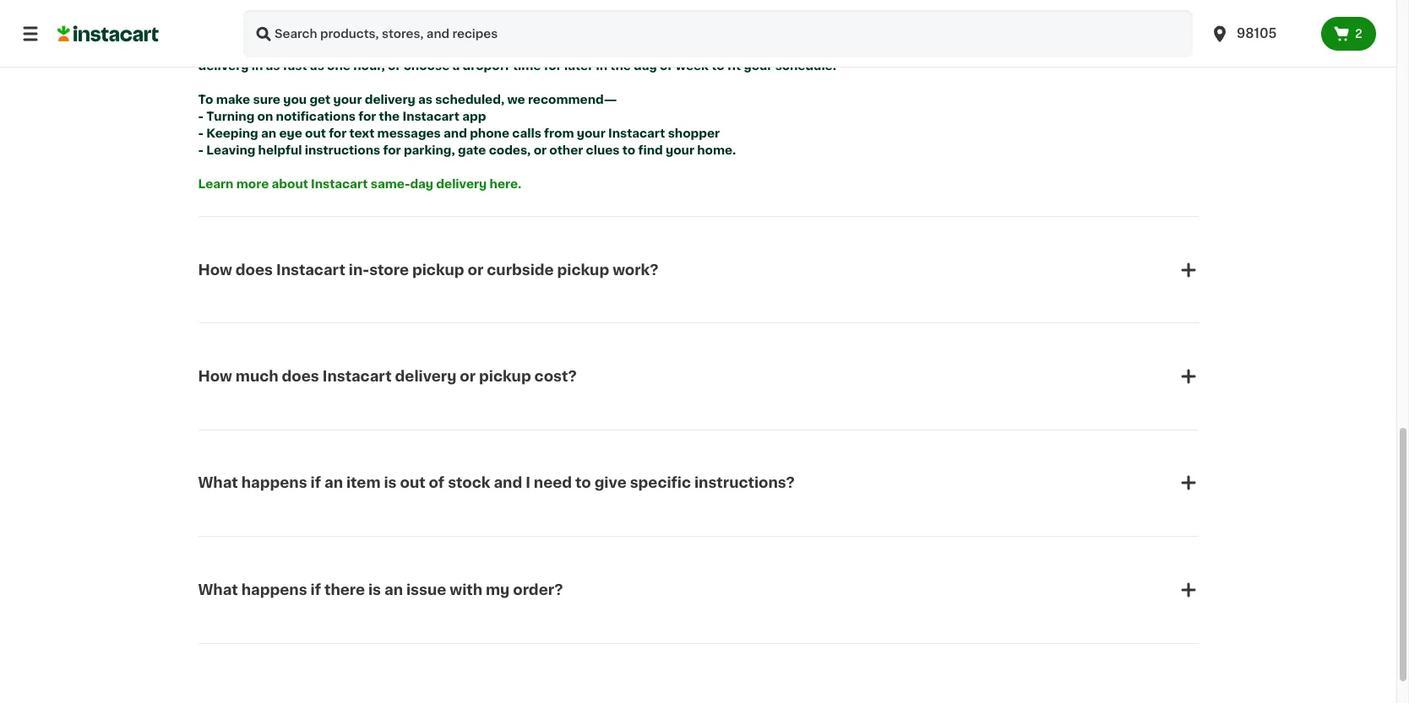 Task type: locate. For each thing, give the bounding box(es) containing it.
an left the item
[[324, 477, 343, 490]]

2 horizontal spatial you
[[562, 43, 586, 55]]

0 horizontal spatial choose
[[404, 60, 450, 72]]

0 vertical spatial happens
[[241, 477, 307, 490]]

what happens if an item is out of stock and i need to give specific instructions?
[[198, 477, 795, 490]]

2
[[1356, 28, 1363, 40]]

leaving
[[206, 144, 256, 156]]

0 vertical spatial get
[[871, 43, 891, 55]]

text
[[349, 127, 375, 139]]

your
[[730, 43, 759, 55], [744, 60, 773, 72], [333, 94, 362, 105], [577, 127, 606, 139], [666, 144, 695, 156]]

how for how much does instacart delivery or pickup cost?
[[198, 370, 232, 384]]

2 horizontal spatial an
[[385, 584, 403, 597]]

about inside the best part about instacart is that you can choose when you would like to schedule your delivery. you can get same-day delivery in as fast as one hour, or choose a dropoff time for later in the day or week to fit your schedule.
[[284, 43, 321, 55]]

1 vertical spatial and
[[494, 477, 522, 490]]

pickup left cost? at bottom
[[479, 370, 531, 384]]

an left issue
[[385, 584, 403, 597]]

to left find
[[623, 144, 636, 156]]

0 horizontal spatial an
[[261, 127, 276, 139]]

get inside the best part about instacart is that you can choose when you would like to schedule your delivery. you can get same-day delivery in as fast as one hour, or choose a dropoff time for later in the day or week to fit your schedule.
[[871, 43, 891, 55]]

how does instacart in-store pickup or curbside pickup work?
[[198, 263, 659, 277]]

more
[[236, 178, 269, 190]]

2 horizontal spatial pickup
[[557, 263, 609, 277]]

1 vertical spatial get
[[310, 94, 331, 105]]

- down to
[[198, 111, 204, 122]]

can up a
[[451, 43, 474, 55]]

happens
[[241, 477, 307, 490], [241, 584, 307, 597]]

1 vertical spatial out
[[400, 477, 426, 490]]

can right you on the top of page
[[845, 43, 868, 55]]

2 happens from the top
[[241, 584, 307, 597]]

0 vertical spatial choose
[[477, 43, 523, 55]]

- left keeping
[[198, 127, 204, 139]]

same- down parking, at the left
[[371, 178, 410, 190]]

on
[[257, 111, 273, 122]]

1 vertical spatial is
[[384, 477, 397, 490]]

schedule.
[[775, 60, 837, 72]]

what inside what happens if an item is out of stock and i need to give specific instructions? dropdown button
[[198, 477, 238, 490]]

out inside dropdown button
[[400, 477, 426, 490]]

in down part
[[252, 60, 263, 72]]

0 horizontal spatial and
[[444, 127, 467, 139]]

1 vertical spatial what
[[198, 584, 238, 597]]

is
[[383, 43, 394, 55], [384, 477, 397, 490], [368, 584, 381, 597]]

get
[[871, 43, 891, 55], [310, 94, 331, 105]]

1 horizontal spatial in
[[596, 60, 608, 72]]

with
[[450, 584, 483, 597]]

1 vertical spatial choose
[[404, 60, 450, 72]]

is inside the best part about instacart is that you can choose when you would like to schedule your delivery. you can get same-day delivery in as fast as one hour, or choose a dropoff time for later in the day or week to fit your schedule.
[[383, 43, 394, 55]]

that
[[396, 43, 422, 55]]

in down the would
[[596, 60, 608, 72]]

delivery
[[198, 60, 249, 72], [365, 94, 416, 105], [436, 178, 487, 190], [395, 370, 457, 384]]

out inside to make sure you get your delivery as scheduled, we recommend— - turning on notifications for the instacart app - keeping an eye out for text messages and phone calls from your instacart shopper - leaving helpful instructions for parking, gate codes, or other clues to find your home.
[[305, 127, 326, 139]]

codes,
[[489, 144, 531, 156]]

1 horizontal spatial same-
[[894, 43, 934, 55]]

0 vertical spatial an
[[261, 127, 276, 139]]

calls
[[512, 127, 542, 139]]

2 vertical spatial an
[[385, 584, 403, 597]]

the up messages
[[379, 111, 400, 122]]

of
[[429, 477, 445, 490]]

can
[[451, 43, 474, 55], [845, 43, 868, 55]]

0 vertical spatial if
[[311, 477, 321, 490]]

1 vertical spatial the
[[379, 111, 400, 122]]

for up instructions on the left top of the page
[[329, 127, 347, 139]]

get up notifications
[[310, 94, 331, 105]]

you up notifications
[[283, 94, 307, 105]]

if left the item
[[311, 477, 321, 490]]

0 horizontal spatial get
[[310, 94, 331, 105]]

how for how does instacart in-store pickup or curbside pickup work?
[[198, 263, 232, 277]]

0 horizontal spatial can
[[451, 43, 474, 55]]

is right the item
[[384, 477, 397, 490]]

2 horizontal spatial as
[[418, 94, 433, 105]]

0 horizontal spatial the
[[379, 111, 400, 122]]

1 vertical spatial an
[[324, 477, 343, 490]]

choose up dropoff
[[477, 43, 523, 55]]

how inside how much does instacart delivery or pickup cost? dropdown button
[[198, 370, 232, 384]]

1 horizontal spatial can
[[845, 43, 868, 55]]

keeping
[[206, 127, 258, 139]]

0 horizontal spatial you
[[283, 94, 307, 105]]

what for what happens if an item is out of stock and i need to give specific instructions?
[[198, 477, 238, 490]]

0 vertical spatial -
[[198, 111, 204, 122]]

1 what from the top
[[198, 477, 238, 490]]

2 98105 button from the left
[[1210, 10, 1312, 57]]

scheduled,
[[435, 94, 505, 105]]

to right like
[[654, 43, 667, 55]]

3 - from the top
[[198, 144, 204, 156]]

learn more about instacart same-day delivery here. link
[[198, 178, 522, 190]]

instacart
[[323, 43, 380, 55], [403, 111, 460, 122], [608, 127, 665, 139], [311, 178, 368, 190], [276, 263, 346, 277], [323, 370, 392, 384]]

as up messages
[[418, 94, 433, 105]]

0 vertical spatial what
[[198, 477, 238, 490]]

2 can from the left
[[845, 43, 868, 55]]

0 horizontal spatial day
[[410, 178, 434, 190]]

does
[[236, 263, 273, 277], [282, 370, 319, 384]]

same- right you on the top of page
[[894, 43, 934, 55]]

when
[[526, 43, 560, 55]]

about
[[284, 43, 321, 55], [272, 178, 308, 190]]

2 button
[[1322, 17, 1377, 51]]

your up fit
[[730, 43, 759, 55]]

0 vertical spatial about
[[284, 43, 321, 55]]

your down shopper
[[666, 144, 695, 156]]

1 vertical spatial happens
[[241, 584, 307, 597]]

0 horizontal spatial does
[[236, 263, 273, 277]]

cost?
[[535, 370, 577, 384]]

1 vertical spatial if
[[311, 584, 321, 597]]

delivery.
[[762, 43, 816, 55]]

in
[[252, 60, 263, 72], [596, 60, 608, 72]]

1 horizontal spatial pickup
[[479, 370, 531, 384]]

to inside to make sure you get your delivery as scheduled, we recommend— - turning on notifications for the instacart app - keeping an eye out for text messages and phone calls from your instacart shopper - leaving helpful instructions for parking, gate codes, or other clues to find your home.
[[623, 144, 636, 156]]

2 vertical spatial day
[[410, 178, 434, 190]]

what happens if there is an issue with my order? button
[[198, 560, 1199, 621]]

2 what from the top
[[198, 584, 238, 597]]

my
[[486, 584, 510, 597]]

1 horizontal spatial and
[[494, 477, 522, 490]]

from
[[544, 127, 574, 139]]

choose
[[477, 43, 523, 55], [404, 60, 450, 72]]

1 vertical spatial how
[[198, 370, 232, 384]]

instructions
[[305, 144, 381, 156]]

for
[[544, 60, 562, 72], [359, 111, 376, 122], [329, 127, 347, 139], [383, 144, 401, 156]]

is for instacart
[[383, 43, 394, 55]]

if left there
[[311, 584, 321, 597]]

-
[[198, 111, 204, 122], [198, 127, 204, 139], [198, 144, 204, 156]]

sure
[[253, 94, 281, 105]]

2 horizontal spatial day
[[934, 43, 957, 55]]

about up fast
[[284, 43, 321, 55]]

1 horizontal spatial choose
[[477, 43, 523, 55]]

about down helpful
[[272, 178, 308, 190]]

is left "that"
[[383, 43, 394, 55]]

0 vertical spatial the
[[610, 60, 631, 72]]

pickup
[[412, 263, 464, 277], [557, 263, 609, 277], [479, 370, 531, 384]]

out
[[305, 127, 326, 139], [400, 477, 426, 490]]

1 vertical spatial does
[[282, 370, 319, 384]]

pickup left work?
[[557, 263, 609, 277]]

you right "that"
[[425, 43, 448, 55]]

choose down "that"
[[404, 60, 450, 72]]

recommend—
[[528, 94, 617, 105]]

how much does instacart delivery or pickup cost? button
[[198, 346, 1199, 407]]

or
[[388, 60, 401, 72], [660, 60, 673, 72], [534, 144, 547, 156], [468, 263, 484, 277], [460, 370, 476, 384]]

and up gate
[[444, 127, 467, 139]]

1 vertical spatial about
[[272, 178, 308, 190]]

you inside to make sure you get your delivery as scheduled, we recommend— - turning on notifications for the instacart app - keeping an eye out for text messages and phone calls from your instacart shopper - leaving helpful instructions for parking, gate codes, or other clues to find your home.
[[283, 94, 307, 105]]

hour,
[[353, 60, 385, 72]]

1 horizontal spatial does
[[282, 370, 319, 384]]

1 horizontal spatial get
[[871, 43, 891, 55]]

0 vertical spatial is
[[383, 43, 394, 55]]

helpful
[[258, 144, 302, 156]]

to left fit
[[712, 60, 725, 72]]

1 98105 button from the left
[[1200, 10, 1322, 57]]

like
[[629, 43, 651, 55]]

specific
[[630, 477, 691, 490]]

happens for there
[[241, 584, 307, 597]]

1 if from the top
[[311, 477, 321, 490]]

0 vertical spatial does
[[236, 263, 273, 277]]

what happens if an item is out of stock and i need to give specific instructions? button
[[198, 453, 1199, 514]]

and
[[444, 127, 467, 139], [494, 477, 522, 490]]

same-
[[894, 43, 934, 55], [371, 178, 410, 190]]

out left of
[[400, 477, 426, 490]]

0 vertical spatial how
[[198, 263, 232, 277]]

1 horizontal spatial the
[[610, 60, 631, 72]]

to inside dropdown button
[[576, 477, 591, 490]]

0 horizontal spatial out
[[305, 127, 326, 139]]

1 how from the top
[[198, 263, 232, 277]]

as down part
[[266, 60, 280, 72]]

for down when on the left top
[[544, 60, 562, 72]]

0 horizontal spatial in
[[252, 60, 263, 72]]

an down on
[[261, 127, 276, 139]]

to left give
[[576, 477, 591, 490]]

the down the would
[[610, 60, 631, 72]]

an inside to make sure you get your delivery as scheduled, we recommend— - turning on notifications for the instacart app - keeping an eye out for text messages and phone calls from your instacart shopper - leaving helpful instructions for parking, gate codes, or other clues to find your home.
[[261, 127, 276, 139]]

what
[[198, 477, 238, 490], [198, 584, 238, 597]]

what inside what happens if there is an issue with my order? dropdown button
[[198, 584, 238, 597]]

is right there
[[368, 584, 381, 597]]

get right you on the top of page
[[871, 43, 891, 55]]

turning
[[206, 111, 255, 122]]

0 vertical spatial same-
[[894, 43, 934, 55]]

eye
[[279, 127, 302, 139]]

pickup right store
[[412, 263, 464, 277]]

98105 button
[[1200, 10, 1322, 57], [1210, 10, 1312, 57]]

1 horizontal spatial out
[[400, 477, 426, 490]]

the inside the best part about instacart is that you can choose when you would like to schedule your delivery. you can get same-day delivery in as fast as one hour, or choose a dropoff time for later in the day or week to fit your schedule.
[[610, 60, 631, 72]]

to
[[654, 43, 667, 55], [712, 60, 725, 72], [623, 144, 636, 156], [576, 477, 591, 490]]

to
[[198, 94, 213, 105]]

1 horizontal spatial you
[[425, 43, 448, 55]]

how
[[198, 263, 232, 277], [198, 370, 232, 384]]

you
[[425, 43, 448, 55], [562, 43, 586, 55], [283, 94, 307, 105]]

out down notifications
[[305, 127, 326, 139]]

as left one on the top left of the page
[[310, 60, 324, 72]]

1 horizontal spatial as
[[310, 60, 324, 72]]

the
[[198, 43, 222, 55]]

if
[[311, 477, 321, 490], [311, 584, 321, 597]]

learn more about instacart same-day delivery here.
[[198, 178, 522, 190]]

or inside to make sure you get your delivery as scheduled, we recommend— - turning on notifications for the instacart app - keeping an eye out for text messages and phone calls from your instacart shopper - leaving helpful instructions for parking, gate codes, or other clues to find your home.
[[534, 144, 547, 156]]

1 vertical spatial same-
[[371, 178, 410, 190]]

- left leaving
[[198, 144, 204, 156]]

best
[[224, 43, 252, 55]]

you up later
[[562, 43, 586, 55]]

get inside to make sure you get your delivery as scheduled, we recommend— - turning on notifications for the instacart app - keeping an eye out for text messages and phone calls from your instacart shopper - leaving helpful instructions for parking, gate codes, or other clues to find your home.
[[310, 94, 331, 105]]

0 vertical spatial and
[[444, 127, 467, 139]]

the
[[610, 60, 631, 72], [379, 111, 400, 122]]

0 vertical spatial out
[[305, 127, 326, 139]]

1 vertical spatial -
[[198, 127, 204, 139]]

1 vertical spatial day
[[634, 60, 657, 72]]

2 if from the top
[[311, 584, 321, 597]]

1 can from the left
[[451, 43, 474, 55]]

how inside dropdown button
[[198, 263, 232, 277]]

1 happens from the top
[[241, 477, 307, 490]]

messages
[[377, 127, 441, 139]]

None search field
[[243, 10, 1193, 57]]

day
[[934, 43, 957, 55], [634, 60, 657, 72], [410, 178, 434, 190]]

and left 'i'
[[494, 477, 522, 490]]

2 how from the top
[[198, 370, 232, 384]]

0 vertical spatial day
[[934, 43, 957, 55]]

2 vertical spatial -
[[198, 144, 204, 156]]

work?
[[613, 263, 659, 277]]



Task type: describe. For each thing, give the bounding box(es) containing it.
Search field
[[243, 10, 1193, 57]]

stock
[[448, 477, 491, 490]]

order?
[[513, 584, 563, 597]]

i
[[526, 477, 531, 490]]

to make sure you get your delivery as scheduled, we recommend— - turning on notifications for the instacart app - keeping an eye out for text messages and phone calls from your instacart shopper - leaving helpful instructions for parking, gate codes, or other clues to find your home.
[[198, 94, 736, 156]]

store
[[369, 263, 409, 277]]

need
[[534, 477, 572, 490]]

if for there
[[311, 584, 321, 597]]

app
[[462, 111, 486, 122]]

one
[[327, 60, 351, 72]]

2 vertical spatial is
[[368, 584, 381, 597]]

delivery inside the best part about instacart is that you can choose when you would like to schedule your delivery. you can get same-day delivery in as fast as one hour, or choose a dropoff time for later in the day or week to fit your schedule.
[[198, 60, 249, 72]]

the inside to make sure you get your delivery as scheduled, we recommend— - turning on notifications for the instacart app - keeping an eye out for text messages and phone calls from your instacart shopper - leaving helpful instructions for parking, gate codes, or other clues to find your home.
[[379, 111, 400, 122]]

and inside dropdown button
[[494, 477, 522, 490]]

other
[[550, 144, 583, 156]]

0 horizontal spatial pickup
[[412, 263, 464, 277]]

your up 'clues'
[[577, 127, 606, 139]]

2 - from the top
[[198, 127, 204, 139]]

1 - from the top
[[198, 111, 204, 122]]

delivery inside dropdown button
[[395, 370, 457, 384]]

2 in from the left
[[596, 60, 608, 72]]

a
[[453, 60, 460, 72]]

for inside the best part about instacart is that you can choose when you would like to schedule your delivery. you can get same-day delivery in as fast as one hour, or choose a dropoff time for later in the day or week to fit your schedule.
[[544, 60, 562, 72]]

instacart inside the best part about instacart is that you can choose when you would like to schedule your delivery. you can get same-day delivery in as fast as one hour, or choose a dropoff time for later in the day or week to fit your schedule.
[[323, 43, 380, 55]]

the best part about instacart is that you can choose when you would like to schedule your delivery. you can get same-day delivery in as fast as one hour, or choose a dropoff time for later in the day or week to fit your schedule.
[[198, 43, 960, 72]]

shopper
[[668, 127, 720, 139]]

would
[[589, 43, 627, 55]]

part
[[255, 43, 281, 55]]

item
[[346, 477, 381, 490]]

1 horizontal spatial an
[[324, 477, 343, 490]]

here.
[[490, 178, 522, 190]]

notifications
[[276, 111, 356, 122]]

phone
[[470, 127, 510, 139]]

fast
[[283, 60, 307, 72]]

if for an
[[311, 477, 321, 490]]

as inside to make sure you get your delivery as scheduled, we recommend— - turning on notifications for the instacart app - keeping an eye out for text messages and phone calls from your instacart shopper - leaving helpful instructions for parking, gate codes, or other clues to find your home.
[[418, 94, 433, 105]]

happens for an
[[241, 477, 307, 490]]

instacart logo image
[[57, 24, 159, 44]]

fit
[[727, 60, 741, 72]]

and inside to make sure you get your delivery as scheduled, we recommend— - turning on notifications for the instacart app - keeping an eye out for text messages and phone calls from your instacart shopper - leaving helpful instructions for parking, gate codes, or other clues to find your home.
[[444, 127, 467, 139]]

week
[[676, 60, 709, 72]]

your right fit
[[744, 60, 773, 72]]

1 horizontal spatial day
[[634, 60, 657, 72]]

gate
[[458, 144, 486, 156]]

instructions?
[[695, 477, 795, 490]]

much
[[236, 370, 279, 384]]

there
[[324, 584, 365, 597]]

how does instacart in-store pickup or curbside pickup work? button
[[198, 240, 1199, 300]]

parking,
[[404, 144, 455, 156]]

home.
[[697, 144, 736, 156]]

in-
[[349, 263, 369, 277]]

0 horizontal spatial as
[[266, 60, 280, 72]]

delivery inside to make sure you get your delivery as scheduled, we recommend— - turning on notifications for the instacart app - keeping an eye out for text messages and phone calls from your instacart shopper - leaving helpful instructions for parking, gate codes, or other clues to find your home.
[[365, 94, 416, 105]]

is for item
[[384, 477, 397, 490]]

what for what happens if there is an issue with my order?
[[198, 584, 238, 597]]

later
[[565, 60, 593, 72]]

your down one on the top left of the page
[[333, 94, 362, 105]]

same- inside the best part about instacart is that you can choose when you would like to schedule your delivery. you can get same-day delivery in as fast as one hour, or choose a dropoff time for later in the day or week to fit your schedule.
[[894, 43, 934, 55]]

issue
[[406, 584, 446, 597]]

what happens if there is an issue with my order?
[[198, 584, 563, 597]]

curbside
[[487, 263, 554, 277]]

make
[[216, 94, 250, 105]]

for down messages
[[383, 144, 401, 156]]

98105
[[1237, 27, 1277, 40]]

time
[[513, 60, 541, 72]]

clues
[[586, 144, 620, 156]]

learn
[[198, 178, 234, 190]]

dropoff
[[463, 60, 510, 72]]

find
[[638, 144, 663, 156]]

1 in from the left
[[252, 60, 263, 72]]

for up text
[[359, 111, 376, 122]]

give
[[595, 477, 627, 490]]

0 horizontal spatial same-
[[371, 178, 410, 190]]

how much does instacart delivery or pickup cost?
[[198, 370, 577, 384]]

schedule
[[670, 43, 727, 55]]

we
[[507, 94, 525, 105]]

you
[[819, 43, 842, 55]]



Task type: vqa. For each thing, say whether or not it's contained in the screenshot.
9 corresponding to Sprite Lemon-Lime Fridge Pack Soda
no



